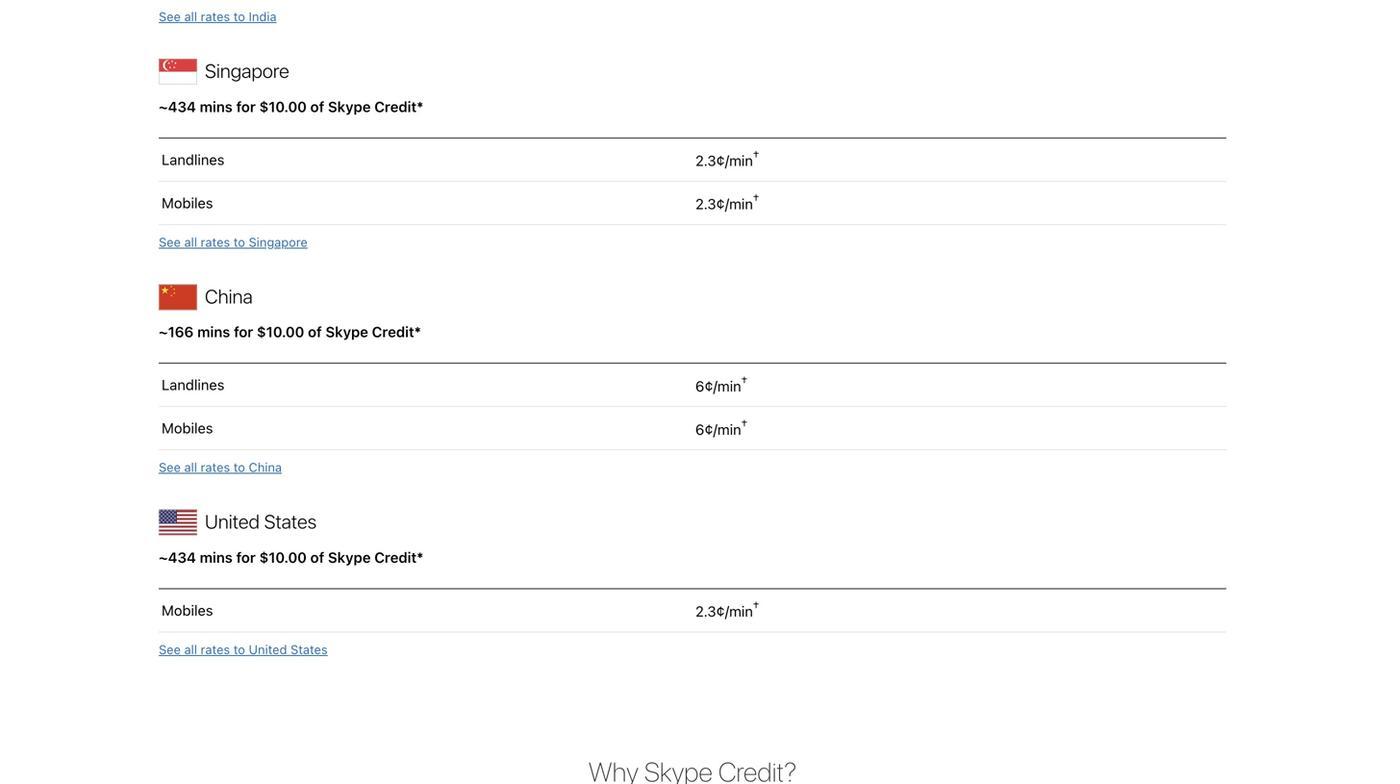 Task type: vqa. For each thing, say whether or not it's contained in the screenshot.
Store within HEADING
no



Task type: locate. For each thing, give the bounding box(es) containing it.
1 vertical spatial of
[[308, 323, 322, 340]]

2 6¢/min from the top
[[696, 421, 741, 438]]

2 6¢/min † from the top
[[696, 418, 748, 438]]

0 vertical spatial mins
[[200, 98, 233, 115]]

0 vertical spatial mobiles
[[162, 194, 213, 211]]

6¢/min †
[[696, 375, 748, 394], [696, 418, 748, 438]]

1 all from the top
[[184, 9, 197, 24]]

1 rates from the top
[[201, 9, 230, 24]]

rates for singapore
[[201, 235, 230, 249]]

2 to from the top
[[234, 235, 245, 249]]

singapore image
[[159, 53, 197, 92]]

0 vertical spatial 6¢/min
[[696, 377, 741, 394]]

$10.00
[[259, 98, 307, 115], [257, 323, 304, 340], [259, 549, 307, 566]]

skype for united states
[[328, 549, 371, 566]]

of for china
[[308, 323, 322, 340]]

2 mobiles from the top
[[162, 420, 213, 436]]

2 vertical spatial 2.3¢/min †
[[696, 600, 759, 620]]

united
[[205, 510, 260, 533], [249, 642, 287, 656]]

mins for united states
[[200, 549, 233, 566]]

1 vertical spatial china
[[249, 460, 282, 474]]

0 vertical spatial for
[[236, 98, 256, 115]]

singapore
[[205, 59, 289, 82], [249, 235, 308, 249]]

2 vertical spatial of
[[310, 549, 324, 566]]

6¢/min † for mobiles
[[696, 418, 748, 438]]

0 vertical spatial 2.3¢/min †
[[696, 149, 759, 169]]

2 2.3¢/min from the top
[[696, 195, 753, 212]]

0 vertical spatial skype
[[328, 98, 371, 115]]

for down india
[[236, 98, 256, 115]]

1 6¢/min † from the top
[[696, 375, 748, 394]]

~434 mins for $10.00 of skype credit*
[[159, 98, 423, 115], [159, 549, 423, 566]]

4 all from the top
[[184, 642, 197, 656]]

~434 mins for $10.00 of skype credit* down india
[[159, 98, 423, 115]]

all for united states
[[184, 642, 197, 656]]

0 vertical spatial 2.3¢/min
[[696, 152, 753, 169]]

for for singapore
[[236, 98, 256, 115]]

2 vertical spatial credit*
[[374, 549, 423, 566]]

china right china icon at the top of the page
[[205, 285, 253, 307]]

3 2.3¢/min † from the top
[[696, 600, 759, 620]]

for
[[236, 98, 256, 115], [234, 323, 253, 340], [236, 549, 256, 566]]

to
[[234, 9, 245, 24], [234, 235, 245, 249], [234, 460, 245, 474], [234, 642, 245, 656]]

1 vertical spatial skype
[[326, 323, 368, 340]]

0 vertical spatial $10.00
[[259, 98, 307, 115]]

1 vertical spatial mobiles
[[162, 420, 213, 436]]

1 see from the top
[[159, 9, 181, 24]]

of
[[310, 98, 324, 115], [308, 323, 322, 340], [310, 549, 324, 566]]

landlines down ~166
[[162, 376, 224, 393]]

mins for china
[[197, 323, 230, 340]]

† for united states
[[753, 600, 759, 614]]

4 see from the top
[[159, 642, 181, 656]]

2 vertical spatial skype
[[328, 549, 371, 566]]

singapore down india
[[205, 59, 289, 82]]

all
[[184, 9, 197, 24], [184, 235, 197, 249], [184, 460, 197, 474], [184, 642, 197, 656]]

china image
[[159, 278, 197, 317]]

china
[[205, 285, 253, 307], [249, 460, 282, 474]]

0 vertical spatial of
[[310, 98, 324, 115]]

1 vertical spatial mins
[[197, 323, 230, 340]]

0 vertical spatial ~434
[[159, 98, 196, 115]]

landlines for china
[[162, 376, 224, 393]]

mins
[[200, 98, 233, 115], [197, 323, 230, 340], [200, 549, 233, 566]]

landlines down singapore image
[[162, 151, 224, 168]]

mins for singapore
[[200, 98, 233, 115]]

6¢/min for mobiles
[[696, 421, 741, 438]]

singapore up ~166 mins for $10.00 of skype credit* at top
[[249, 235, 308, 249]]

1 mobiles from the top
[[162, 194, 213, 211]]

2 2.3¢/min † from the top
[[696, 192, 759, 212]]

$10.00 for china
[[257, 323, 304, 340]]

see all rates to china
[[159, 460, 282, 474]]

1 ~434 from the top
[[159, 98, 196, 115]]

3 see from the top
[[159, 460, 181, 474]]

~434 mins for $10.00 of skype credit* down united states
[[159, 549, 423, 566]]

1 vertical spatial 6¢/min †
[[696, 418, 748, 438]]

mobiles up see all rates to singapore
[[162, 194, 213, 211]]

see all rates to united states
[[159, 642, 328, 656]]

0 vertical spatial 6¢/min †
[[696, 375, 748, 394]]

see all rates to united states button
[[159, 642, 328, 656]]

rates
[[201, 9, 230, 24], [201, 235, 230, 249], [201, 460, 230, 474], [201, 642, 230, 656]]

2.3¢/min
[[696, 152, 753, 169], [696, 195, 753, 212], [696, 603, 753, 620]]

2 vertical spatial $10.00
[[259, 549, 307, 566]]

2 vertical spatial mins
[[200, 549, 233, 566]]

2 ~434 from the top
[[159, 549, 196, 566]]

4 rates from the top
[[201, 642, 230, 656]]

2 landlines from the top
[[162, 376, 224, 393]]

1 vertical spatial landlines
[[162, 376, 224, 393]]

see for china
[[159, 460, 181, 474]]

mins right ~166
[[197, 323, 230, 340]]

0 vertical spatial ~434 mins for $10.00 of skype credit*
[[159, 98, 423, 115]]

~434
[[159, 98, 196, 115], [159, 549, 196, 566]]

0 vertical spatial landlines
[[162, 151, 224, 168]]

3 to from the top
[[234, 460, 245, 474]]

2 see from the top
[[159, 235, 181, 249]]

1 vertical spatial for
[[234, 323, 253, 340]]

2 all from the top
[[184, 235, 197, 249]]

1 ~434 mins for $10.00 of skype credit* from the top
[[159, 98, 423, 115]]

† for 6¢/min
[[741, 418, 748, 432]]

2 vertical spatial for
[[236, 549, 256, 566]]

rates for china
[[201, 460, 230, 474]]

2.3¢/min †
[[696, 149, 759, 169], [696, 192, 759, 212], [696, 600, 759, 620]]

mobiles up see all rates to united states button
[[162, 602, 213, 618]]

3 2.3¢/min from the top
[[696, 603, 753, 620]]

for down united states
[[236, 549, 256, 566]]

6¢/min for landlines
[[696, 377, 741, 394]]

4 to from the top
[[234, 642, 245, 656]]

1 6¢/min from the top
[[696, 377, 741, 394]]

china up united states
[[249, 460, 282, 474]]

1 vertical spatial ~434
[[159, 549, 196, 566]]

mobiles
[[162, 194, 213, 211], [162, 420, 213, 436], [162, 602, 213, 618]]

mobiles up see all rates to china
[[162, 420, 213, 436]]

to for united states
[[234, 642, 245, 656]]

skype
[[328, 98, 371, 115], [326, 323, 368, 340], [328, 549, 371, 566]]

~434 down united states icon
[[159, 549, 196, 566]]

3 rates from the top
[[201, 460, 230, 474]]

3 all from the top
[[184, 460, 197, 474]]

1 vertical spatial credit*
[[372, 323, 421, 340]]

0 vertical spatial credit*
[[374, 98, 423, 115]]

† for 2.3¢/min
[[753, 192, 759, 206]]

1 vertical spatial 6¢/min
[[696, 421, 741, 438]]

all for china
[[184, 460, 197, 474]]

credit*
[[374, 98, 423, 115], [372, 323, 421, 340], [374, 549, 423, 566]]

6¢/min
[[696, 377, 741, 394], [696, 421, 741, 438]]

1 vertical spatial 2.3¢/min †
[[696, 192, 759, 212]]

2 vertical spatial 2.3¢/min
[[696, 603, 753, 620]]

1 vertical spatial $10.00
[[257, 323, 304, 340]]

1 landlines from the top
[[162, 151, 224, 168]]

1 vertical spatial ~434 mins for $10.00 of skype credit*
[[159, 549, 423, 566]]

2.3¢/min † for 2.3¢/min
[[696, 192, 759, 212]]

2 vertical spatial mobiles
[[162, 602, 213, 618]]

see for united states
[[159, 642, 181, 656]]

see
[[159, 9, 181, 24], [159, 235, 181, 249], [159, 460, 181, 474], [159, 642, 181, 656]]

mins down see all rates to india button
[[200, 98, 233, 115]]

for right ~166
[[234, 323, 253, 340]]

landlines
[[162, 151, 224, 168], [162, 376, 224, 393]]

states
[[264, 510, 317, 533], [291, 642, 328, 656]]

mobiles for china
[[162, 420, 213, 436]]

~434 down singapore image
[[159, 98, 196, 115]]

1 vertical spatial 2.3¢/min
[[696, 195, 753, 212]]

2 ~434 mins for $10.00 of skype credit* from the top
[[159, 549, 423, 566]]

all for singapore
[[184, 235, 197, 249]]

3 mobiles from the top
[[162, 602, 213, 618]]

2 rates from the top
[[201, 235, 230, 249]]

†
[[753, 149, 759, 163], [753, 192, 759, 206], [741, 375, 748, 389], [741, 418, 748, 432], [753, 600, 759, 614]]

mins down united states
[[200, 549, 233, 566]]

credit* for singapore
[[374, 98, 423, 115]]



Task type: describe. For each thing, give the bounding box(es) containing it.
landlines for singapore
[[162, 151, 224, 168]]

~434 mins for $10.00 of skype credit* for singapore
[[159, 98, 423, 115]]

see all rates to india
[[159, 9, 277, 24]]

6¢/min † for landlines
[[696, 375, 748, 394]]

1 2.3¢/min from the top
[[696, 152, 753, 169]]

to for china
[[234, 460, 245, 474]]

~434 for united states
[[159, 549, 196, 566]]

0 vertical spatial united
[[205, 510, 260, 533]]

2.3¢/min for united states
[[696, 603, 753, 620]]

0 vertical spatial states
[[264, 510, 317, 533]]

~434 for singapore
[[159, 98, 196, 115]]

~166
[[159, 323, 194, 340]]

united states image
[[159, 504, 197, 542]]

see all rates to india button
[[159, 9, 277, 24]]

rates for united states
[[201, 642, 230, 656]]

skype for china
[[326, 323, 368, 340]]

~434 mins for $10.00 of skype credit* for united states
[[159, 549, 423, 566]]

to for singapore
[[234, 235, 245, 249]]

1 vertical spatial united
[[249, 642, 287, 656]]

credit* for united states
[[374, 549, 423, 566]]

mobiles for singapore
[[162, 194, 213, 211]]

for for united states
[[236, 549, 256, 566]]

0 vertical spatial singapore
[[205, 59, 289, 82]]

0 vertical spatial china
[[205, 285, 253, 307]]

see for singapore
[[159, 235, 181, 249]]

1 2.3¢/min † from the top
[[696, 149, 759, 169]]

~166 mins for $10.00 of skype credit*
[[159, 323, 421, 340]]

of for united states
[[310, 549, 324, 566]]

credit* for china
[[372, 323, 421, 340]]

2.3¢/min † for united states
[[696, 600, 759, 620]]

united states
[[205, 510, 317, 533]]

for for china
[[234, 323, 253, 340]]

$10.00 for singapore
[[259, 98, 307, 115]]

see all rates to singapore
[[159, 235, 308, 249]]

see all rates to china button
[[159, 460, 282, 474]]

skype for singapore
[[328, 98, 371, 115]]

1 vertical spatial singapore
[[249, 235, 308, 249]]

$10.00 for united states
[[259, 549, 307, 566]]

1 to from the top
[[234, 9, 245, 24]]

2.3¢/min for 2.3¢/min
[[696, 195, 753, 212]]

india
[[249, 9, 277, 24]]

1 vertical spatial states
[[291, 642, 328, 656]]

of for singapore
[[310, 98, 324, 115]]

see all rates to singapore button
[[159, 235, 308, 249]]



